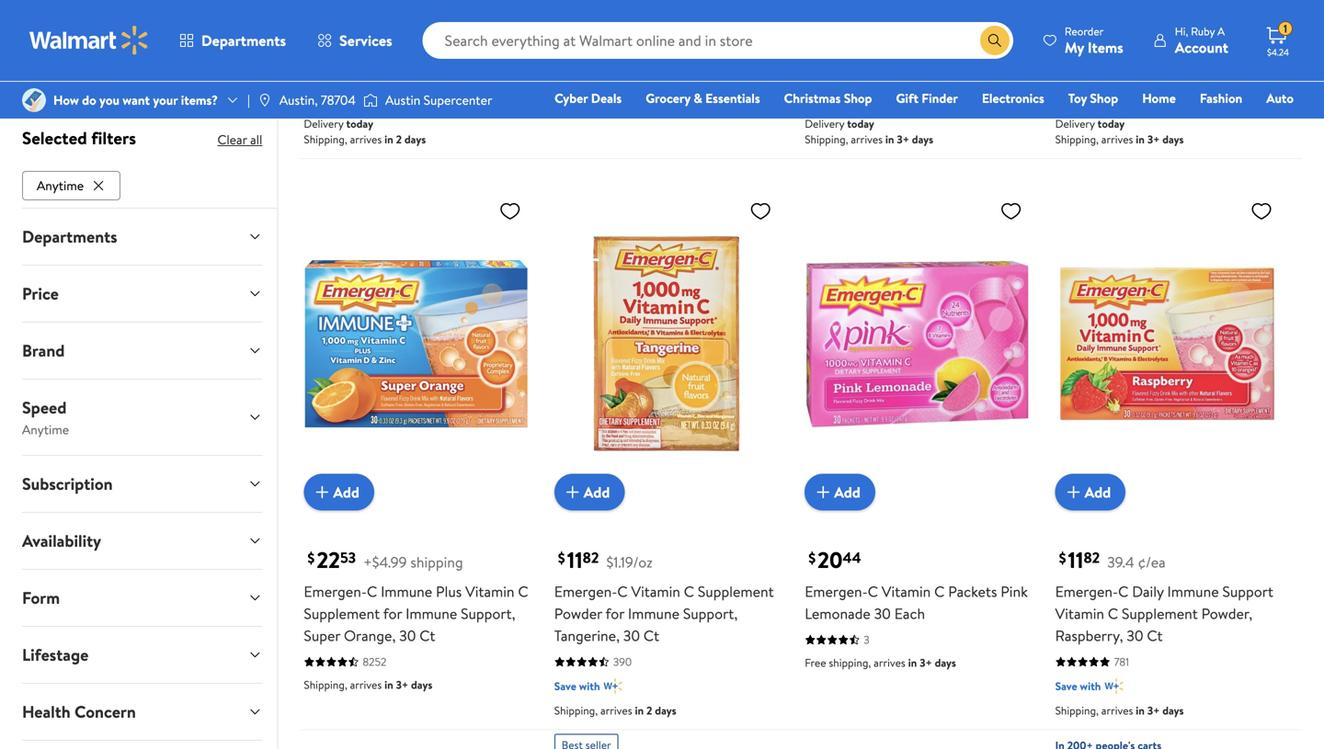 Task type: describe. For each thing, give the bounding box(es) containing it.
$ for $ 22 53 +$4.99 shipping emergen-c immune plus vitamin c supplement for immune support, super orange, 30 ct
[[308, 548, 315, 569]]

+$4.99
[[363, 552, 407, 573]]

support, inside $ 11 82 $1.19/oz emergen-c vitamin c supplement powder for immune support, tangerine, 30 ct
[[683, 604, 738, 624]]

add to favorites list, emergen-c daily immune support vitamin c supplement powder, raspberry, 30 ct image
[[1251, 200, 1273, 223]]

8
[[864, 52, 870, 67]]

arrives down christmas shop at the top right of the page
[[851, 132, 883, 147]]

446
[[363, 52, 382, 67]]

1 horizontal spatial shipping,
[[829, 655, 871, 671]]

add button for 39.4 ¢/ea
[[1056, 474, 1126, 511]]

save down 'my'
[[1056, 76, 1078, 92]]

emergen-c vitamin c packets pink lemonade 30 each
[[805, 582, 1028, 624]]

emergen-c daily immune support vitamin c supplement powder, raspberry, 30 ct image
[[1056, 192, 1280, 496]]

concern
[[75, 701, 136, 724]]

electronics
[[982, 89, 1045, 107]]

shipping, down super
[[304, 677, 347, 693]]

auto
[[1267, 89, 1294, 107]]

save with down services dropdown button
[[304, 76, 350, 92]]

save down services dropdown button
[[304, 76, 326, 92]]

supplement inside $ 22 53 +$4.99 shipping emergen-c immune plus vitamin c supplement for immune support, super orange, 30 ct
[[304, 604, 380, 624]]

add for $1.19/oz
[[584, 482, 610, 503]]

20
[[818, 545, 843, 576]]

save with down raspberry, in the bottom of the page
[[1056, 679, 1101, 695]]

my
[[1065, 37, 1085, 57]]

all
[[250, 131, 263, 149]]

reorder my items
[[1065, 23, 1124, 57]]

arrives right deals
[[623, 75, 655, 90]]

ct inside $ 22 53 +$4.99 shipping emergen-c immune plus vitamin c supplement for immune support, super orange, 30 ct
[[420, 626, 436, 646]]

30 inside $ 11 82 39.4 ¢/ea emergen-c daily immune support vitamin c supplement powder, raspberry, 30 ct
[[1127, 626, 1144, 646]]

price button
[[7, 266, 277, 322]]

shipping, arrives in 2 days
[[555, 703, 677, 719]]

1 vertical spatial shipping, arrives in 3+ days
[[1056, 703, 1184, 719]]

a
[[1218, 23, 1225, 39]]

christmas shop link
[[776, 88, 881, 108]]

22
[[317, 545, 340, 576]]

subscription tab
[[7, 456, 277, 512]]

austin, 78704
[[279, 91, 356, 109]]

brand tab
[[7, 323, 277, 379]]

emergen-c vitamin c supplement powder for immune support, tangerine, 30 ct image
[[555, 192, 779, 496]]

items?
[[181, 91, 218, 109]]

grocery & essentials link
[[638, 88, 769, 108]]

add to favorites list, emergen-c vitamin c supplement powder for immune support, tangerine, 30 ct image
[[750, 200, 772, 223]]

1 vertical spatial departments button
[[7, 209, 277, 265]]

austin supercenter
[[385, 91, 492, 109]]

$ 22 53 +$4.99 shipping emergen-c immune plus vitamin c supplement for immune support, super orange, 30 ct
[[304, 545, 529, 646]]

one
[[1153, 115, 1181, 133]]

how do you want your items?
[[53, 91, 218, 109]]

shop for christmas shop
[[844, 89, 872, 107]]

tangerine,
[[555, 626, 620, 646]]

health concern
[[22, 701, 136, 724]]

78704
[[321, 91, 356, 109]]

add button for 20
[[805, 474, 876, 511]]

39.4
[[1108, 552, 1135, 573]]

shipping, down the tangerine,
[[555, 703, 598, 719]]

cyber deals link
[[546, 88, 630, 108]]

ct inside $ 11 82 $1.19/oz emergen-c vitamin c supplement powder for immune support, tangerine, 30 ct
[[644, 626, 660, 646]]

speed
[[22, 396, 67, 419]]

Search search field
[[423, 22, 1014, 59]]

vitamin inside the emergen-c vitamin c packets pink lemonade 30 each
[[882, 582, 931, 602]]

fashion
[[1200, 89, 1243, 107]]

¢/ea
[[1138, 552, 1166, 573]]

account
[[1175, 37, 1229, 57]]

subscription
[[22, 473, 113, 496]]

days inside pickup today delivery today shipping, arrives in 2 days
[[405, 132, 426, 147]]

0 horizontal spatial shipping, arrives in 3+ days
[[304, 677, 433, 693]]

hi, ruby a account
[[1175, 23, 1229, 57]]

supplement inside $ 11 82 39.4 ¢/ea emergen-c daily immune support vitamin c supplement powder, raspberry, 30 ct
[[1122, 604, 1198, 624]]

speed tab
[[7, 380, 277, 455]]

departments inside tab
[[22, 225, 117, 248]]

form button
[[7, 570, 277, 626]]

brand button
[[7, 323, 277, 379]]

subscription button
[[7, 456, 277, 512]]

53
[[340, 548, 356, 568]]

immune down +$4.99 on the left bottom of page
[[381, 582, 433, 602]]

add for 39.4 ¢/ea
[[1085, 482, 1111, 503]]

immune inside $ 11 82 $1.19/oz emergen-c vitamin c supplement powder for immune support, tangerine, 30 ct
[[628, 604, 680, 624]]

austin
[[385, 91, 421, 109]]

today down 8
[[840, 100, 867, 116]]

pickup for 42
[[1056, 100, 1087, 116]]

cyber
[[555, 89, 588, 107]]

support, inside $ 22 53 +$4.99 shipping emergen-c immune plus vitamin c supplement for immune support, super orange, 30 ct
[[461, 604, 516, 624]]

services button
[[302, 18, 408, 63]]

walmart image
[[29, 26, 149, 55]]

health
[[22, 701, 71, 724]]

toy shop
[[1069, 89, 1119, 107]]

clear
[[217, 131, 247, 149]]

electronics link
[[974, 88, 1053, 108]]

3
[[864, 632, 870, 648]]

Walmart Site-Wide search field
[[423, 22, 1014, 59]]

anytime button
[[22, 171, 121, 200]]

christmas shop
[[784, 89, 872, 107]]

with left gift
[[830, 76, 851, 92]]

lifestage tab
[[7, 627, 277, 683]]

1 horizontal spatial free shipping, arrives in 3+ days
[[805, 655, 957, 671]]

shipping
[[411, 552, 463, 573]]

0 vertical spatial shipping,
[[579, 75, 621, 90]]

immune inside $ 11 82 39.4 ¢/ea emergen-c daily immune support vitamin c supplement powder, raspberry, 30 ct
[[1168, 582, 1219, 602]]

for inside $ 11 82 $1.19/oz emergen-c vitamin c supplement powder for immune support, tangerine, 30 ct
[[606, 604, 625, 624]]

health concern button
[[7, 684, 277, 740]]

$4.24
[[1268, 46, 1290, 58]]

supercenter
[[424, 91, 492, 109]]

powder
[[555, 604, 602, 624]]

pickup today delivery today shipping, arrives in 2 days
[[304, 100, 426, 147]]

0 horizontal spatial free shipping, arrives in 3+ days
[[555, 75, 706, 90]]

packets
[[949, 582, 998, 602]]

781
[[1115, 654, 1130, 670]]

save with left gift
[[805, 76, 851, 92]]

delivery for 8
[[805, 116, 845, 132]]

price tab
[[7, 266, 277, 322]]

grocery
[[646, 89, 691, 107]]

super
[[304, 626, 341, 646]]

emergen- inside $ 22 53 +$4.99 shipping emergen-c immune plus vitamin c supplement for immune support, super orange, 30 ct
[[304, 582, 367, 602]]

debit
[[1184, 115, 1215, 133]]

add to favorites list, emergen-c vitamin c packets pink lemonade 30 each image
[[1000, 200, 1023, 223]]

anytime inside speed tab
[[22, 421, 69, 438]]

one debit link
[[1145, 114, 1224, 134]]

$ 11 82 39.4 ¢/ea emergen-c daily immune support vitamin c supplement powder, raspberry, 30 ct
[[1056, 545, 1274, 646]]

selected
[[22, 126, 87, 150]]

grocery & essentials
[[646, 89, 760, 107]]

&
[[694, 89, 703, 107]]

items
[[1088, 37, 1124, 57]]

today down christmas shop at the top right of the page
[[847, 116, 875, 132]]

essentials
[[706, 89, 760, 107]]

delivery for 42
[[1056, 116, 1095, 132]]

walmart plus image for $ 11 82 39.4 ¢/ea emergen-c daily immune support vitamin c supplement powder, raspberry, 30 ct
[[1105, 677, 1124, 696]]

82 for $ 11 82 $1.19/oz emergen-c vitamin c supplement powder for immune support, tangerine, 30 ct
[[583, 548, 599, 568]]

2 inside pickup today delivery today shipping, arrives in 2 days
[[396, 132, 402, 147]]

form
[[22, 587, 60, 610]]

arrives down 390
[[601, 703, 633, 719]]

search icon image
[[988, 33, 1003, 48]]

arrives down the 8252
[[350, 677, 382, 693]]

powder,
[[1202, 604, 1253, 624]]

shipping, down toy
[[1056, 132, 1099, 147]]

0 vertical spatial departments
[[201, 30, 286, 51]]

$ 11 82 $1.19/oz emergen-c vitamin c supplement powder for immune support, tangerine, 30 ct
[[555, 545, 774, 646]]

health concern tab
[[7, 684, 277, 740]]

shipping, inside pickup today delivery today shipping, arrives in 2 days
[[304, 132, 347, 147]]

pickup today delivery today shipping, arrives in 3+ days for 42
[[1056, 100, 1184, 147]]

shipping, down christmas shop link
[[805, 132, 849, 147]]

$ for $ 20 44
[[809, 548, 816, 569]]

clear all button
[[217, 125, 263, 155]]

1 walmart plus image from the left
[[353, 75, 372, 93]]

with up shipping, arrives in 2 days
[[579, 679, 600, 695]]

44
[[843, 548, 862, 568]]



Task type: locate. For each thing, give the bounding box(es) containing it.
1 horizontal spatial 2
[[647, 703, 653, 719]]

anytime
[[37, 176, 84, 194], [22, 421, 69, 438]]

 image right 78704
[[363, 91, 378, 109]]

2 support, from the left
[[683, 604, 738, 624]]

walmart plus image
[[353, 75, 372, 93], [855, 75, 873, 93], [1105, 75, 1124, 93]]

add button up $1.19/oz
[[555, 474, 625, 511]]

3 $ from the left
[[809, 548, 816, 569]]

arrives down each on the bottom
[[874, 655, 906, 671]]

daily
[[1133, 582, 1164, 602]]

today right toy
[[1090, 100, 1117, 116]]

applied filters section element
[[22, 126, 136, 150]]

c
[[367, 582, 377, 602], [518, 582, 529, 602], [618, 582, 628, 602], [684, 582, 695, 602], [868, 582, 879, 602], [935, 582, 945, 602], [1119, 582, 1129, 602], [1108, 604, 1119, 624]]

shipping, arrives in 3+ days
[[304, 677, 433, 693], [1056, 703, 1184, 719]]

shipping, down 3
[[829, 655, 871, 671]]

with down raspberry, in the bottom of the page
[[1080, 679, 1101, 695]]

1 horizontal spatial walmart plus image
[[855, 75, 873, 93]]

1 walmart plus image from the left
[[604, 677, 622, 696]]

ct down daily on the right bottom of the page
[[1147, 626, 1163, 646]]

free left deals
[[555, 75, 576, 90]]

30 right orange,
[[399, 626, 416, 646]]

2 horizontal spatial delivery
[[1056, 116, 1095, 132]]

2 horizontal spatial supplement
[[1122, 604, 1198, 624]]

finder
[[922, 89, 958, 107]]

2 82 from the left
[[1084, 548, 1100, 568]]

walmart plus image down 446
[[353, 75, 372, 93]]

0 horizontal spatial ct
[[420, 626, 436, 646]]

delivery down christmas shop link
[[805, 116, 845, 132]]

services
[[340, 30, 392, 51]]

selected filters
[[22, 126, 136, 150]]

immune down $1.19/oz
[[628, 604, 680, 624]]

shipping, arrives in 3+ days down the 8252
[[304, 677, 433, 693]]

arrives inside pickup today delivery today shipping, arrives in 2 days
[[350, 132, 382, 147]]

11 left '39.4'
[[1068, 545, 1084, 576]]

1 horizontal spatial  image
[[363, 91, 378, 109]]

11 up powder
[[567, 545, 583, 576]]

save with down 'my'
[[1056, 76, 1101, 92]]

with right the austin,
[[329, 76, 350, 92]]

add up 53
[[333, 482, 360, 503]]

shop down 8
[[844, 89, 872, 107]]

home link
[[1134, 88, 1185, 108]]

1 vertical spatial 2
[[647, 703, 653, 719]]

11 for $ 11 82 39.4 ¢/ea emergen-c daily immune support vitamin c supplement powder, raspberry, 30 ct
[[1068, 545, 1084, 576]]

2 add from the left
[[584, 482, 610, 503]]

82 inside $ 11 82 39.4 ¢/ea emergen-c daily immune support vitamin c supplement powder, raspberry, 30 ct
[[1084, 548, 1100, 568]]

2 shop from the left
[[1090, 89, 1119, 107]]

0 horizontal spatial add to cart image
[[562, 482, 584, 504]]

walmart plus image up shipping, arrives in 2 days
[[604, 677, 622, 696]]

clear all
[[217, 131, 263, 149]]

delivery inside pickup today delivery today shipping, arrives in 2 days
[[304, 116, 344, 132]]

registry link
[[1074, 114, 1138, 134]]

1 horizontal spatial free
[[805, 655, 827, 671]]

3 add from the left
[[835, 482, 861, 503]]

$ inside $ 20 44
[[809, 548, 816, 569]]

delivery down austin, 78704 at top
[[304, 116, 344, 132]]

in
[[658, 75, 667, 90], [385, 132, 393, 147], [886, 132, 895, 147], [1136, 132, 1145, 147], [909, 655, 917, 671], [385, 677, 393, 693], [635, 703, 644, 719], [1136, 703, 1145, 719]]

shipping,
[[304, 132, 347, 147], [805, 132, 849, 147], [1056, 132, 1099, 147], [304, 677, 347, 693], [555, 703, 598, 719], [1056, 703, 1099, 719]]

$ inside $ 11 82 39.4 ¢/ea emergen-c daily immune support vitamin c supplement powder, raspberry, 30 ct
[[1059, 548, 1067, 569]]

add button
[[304, 474, 374, 511], [555, 474, 625, 511], [805, 474, 876, 511], [1056, 474, 1126, 511]]

shipping, down austin, 78704 at top
[[304, 132, 347, 147]]

arrives down 78704
[[350, 132, 382, 147]]

tab
[[7, 741, 277, 750]]

immune
[[381, 582, 433, 602], [1168, 582, 1219, 602], [406, 604, 457, 624], [628, 604, 680, 624]]

4 add from the left
[[1085, 482, 1111, 503]]

today down 78704
[[346, 116, 374, 132]]

$ left 20
[[809, 548, 816, 569]]

1 horizontal spatial 11
[[1068, 545, 1084, 576]]

2 walmart plus image from the left
[[855, 75, 873, 93]]

how
[[53, 91, 79, 109]]

add up '39.4'
[[1085, 482, 1111, 503]]

3 delivery from the left
[[1056, 116, 1095, 132]]

82 inside $ 11 82 $1.19/oz emergen-c vitamin c supplement powder for immune support, tangerine, 30 ct
[[583, 548, 599, 568]]

add button up '39.4'
[[1056, 474, 1126, 511]]

 image
[[257, 93, 272, 108]]

82 left $1.19/oz
[[583, 548, 599, 568]]

availability tab
[[7, 513, 277, 569]]

vitamin right plus
[[466, 582, 515, 602]]

shipping, down raspberry, in the bottom of the page
[[1056, 703, 1099, 719]]

11 inside $ 11 82 39.4 ¢/ea emergen-c daily immune support vitamin c supplement powder, raspberry, 30 ct
[[1068, 545, 1084, 576]]

emergen- inside $ 11 82 39.4 ¢/ea emergen-c daily immune support vitamin c supplement powder, raspberry, 30 ct
[[1056, 582, 1119, 602]]

immune up the powder,
[[1168, 582, 1219, 602]]

3 pickup from the left
[[1056, 100, 1087, 116]]

$ for $ 11 82 $1.19/oz emergen-c vitamin c supplement powder for immune support, tangerine, 30 ct
[[558, 548, 565, 569]]

departments button
[[164, 18, 302, 63], [7, 209, 277, 265]]

1 horizontal spatial 82
[[1084, 548, 1100, 568]]

emergen- up lemonade
[[805, 582, 868, 602]]

2 pickup today delivery today shipping, arrives in 3+ days from the left
[[1056, 100, 1184, 147]]

1 vertical spatial free
[[805, 655, 827, 671]]

for
[[383, 604, 402, 624], [606, 604, 625, 624]]

today down toy shop link
[[1098, 116, 1125, 132]]

support
[[1223, 582, 1274, 602]]

walmart plus image down 781
[[1105, 677, 1124, 696]]

save right essentials
[[805, 76, 827, 92]]

0 horizontal spatial delivery
[[304, 116, 344, 132]]

0 horizontal spatial pickup today delivery today shipping, arrives in 3+ days
[[805, 100, 934, 147]]

save down the tangerine,
[[555, 679, 577, 695]]

1 11 from the left
[[567, 545, 583, 576]]

free shipping, arrives in 3+ days
[[555, 75, 706, 90], [805, 655, 957, 671]]

1 horizontal spatial shop
[[1090, 89, 1119, 107]]

availability button
[[7, 513, 277, 569]]

1 horizontal spatial departments
[[201, 30, 286, 51]]

walmart+
[[1239, 115, 1294, 133]]

1 vertical spatial anytime
[[22, 421, 69, 438]]

departments
[[201, 30, 286, 51], [22, 225, 117, 248]]

1
[[1284, 21, 1288, 37]]

walmart plus image for 8
[[855, 75, 873, 93]]

add for +$4.99 shipping
[[333, 482, 360, 503]]

emergen-
[[304, 582, 367, 602], [555, 582, 618, 602], [805, 582, 868, 602], [1056, 582, 1119, 602]]

4 emergen- from the left
[[1056, 582, 1119, 602]]

departments down anytime button
[[22, 225, 117, 248]]

30 up 781
[[1127, 626, 1144, 646]]

30 left each on the bottom
[[874, 604, 891, 624]]

0 horizontal spatial supplement
[[304, 604, 380, 624]]

0 vertical spatial free
[[555, 75, 576, 90]]

0 horizontal spatial 82
[[583, 548, 599, 568]]

2 for from the left
[[606, 604, 625, 624]]

emergen-c immune plus vitamin c supplement for immune support, super orange, 30 ct image
[[304, 192, 529, 496]]

0 vertical spatial anytime
[[37, 176, 84, 194]]

shop for toy shop
[[1090, 89, 1119, 107]]

2 horizontal spatial pickup
[[1056, 100, 1087, 116]]

11 inside $ 11 82 $1.19/oz emergen-c vitamin c supplement powder for immune support, tangerine, 30 ct
[[567, 545, 583, 576]]

vitamin up each on the bottom
[[882, 582, 931, 602]]

deals
[[591, 89, 622, 107]]

walmart plus image for $ 11 82 $1.19/oz emergen-c vitamin c supplement powder for immune support, tangerine, 30 ct
[[604, 677, 622, 696]]

christmas
[[784, 89, 841, 107]]

departments tab
[[7, 209, 277, 265]]

2 add button from the left
[[555, 474, 625, 511]]

filters
[[91, 126, 136, 150]]

0 horizontal spatial shop
[[844, 89, 872, 107]]

4 add button from the left
[[1056, 474, 1126, 511]]

42
[[1115, 52, 1127, 67]]

1 for from the left
[[383, 604, 402, 624]]

30 inside the emergen-c vitamin c packets pink lemonade 30 each
[[874, 604, 891, 624]]

pickup inside pickup today delivery today shipping, arrives in 2 days
[[304, 100, 336, 116]]

0 vertical spatial shipping, arrives in 3+ days
[[304, 677, 433, 693]]

1 pickup today delivery today shipping, arrives in 3+ days from the left
[[805, 100, 934, 147]]

0 vertical spatial free shipping, arrives in 3+ days
[[555, 75, 706, 90]]

vitamin inside $ 11 82 39.4 ¢/ea emergen-c daily immune support vitamin c supplement powder, raspberry, 30 ct
[[1056, 604, 1105, 624]]

free down lemonade
[[805, 655, 827, 671]]

emergen- up powder
[[555, 582, 618, 602]]

$1.19/oz
[[607, 552, 653, 573]]

lifestage button
[[7, 627, 277, 683]]

auto link
[[1259, 88, 1303, 108]]

orange,
[[344, 626, 396, 646]]

availability
[[22, 530, 101, 553]]

emergen- inside $ 11 82 $1.19/oz emergen-c vitamin c supplement powder for immune support, tangerine, 30 ct
[[555, 582, 618, 602]]

pickup
[[304, 100, 336, 116], [805, 100, 837, 116], [1056, 100, 1087, 116]]

1 horizontal spatial support,
[[683, 604, 738, 624]]

1 horizontal spatial walmart plus image
[[1105, 677, 1124, 696]]

add up $1.19/oz
[[584, 482, 610, 503]]

82 left '39.4'
[[1084, 548, 1100, 568]]

save down raspberry, in the bottom of the page
[[1056, 679, 1078, 695]]

delivery
[[304, 116, 344, 132], [805, 116, 845, 132], [1056, 116, 1095, 132]]

add to cart image for $ 11 82 $1.19/oz emergen-c vitamin c supplement powder for immune support, tangerine, 30 ct
[[562, 482, 584, 504]]

1 vertical spatial shipping,
[[829, 655, 871, 671]]

2 horizontal spatial walmart plus image
[[1105, 75, 1124, 93]]

lifestage
[[22, 644, 89, 667]]

delivery down toy
[[1056, 116, 1095, 132]]

vitamin inside $ 22 53 +$4.99 shipping emergen-c immune plus vitamin c supplement for immune support, super orange, 30 ct
[[466, 582, 515, 602]]

toy shop link
[[1060, 88, 1127, 108]]

pickup for 8
[[805, 100, 837, 116]]

1 horizontal spatial add to cart image
[[1063, 482, 1085, 504]]

30 inside $ 11 82 $1.19/oz emergen-c vitamin c supplement powder for immune support, tangerine, 30 ct
[[623, 626, 640, 646]]

add to cart image
[[311, 482, 333, 504], [812, 482, 835, 504]]

registry
[[1082, 115, 1129, 133]]

1 82 from the left
[[583, 548, 599, 568]]

gift finder
[[896, 89, 958, 107]]

you
[[99, 91, 119, 109]]

1 horizontal spatial delivery
[[805, 116, 845, 132]]

30 up 390
[[623, 626, 640, 646]]

1 shop from the left
[[844, 89, 872, 107]]

pink
[[1001, 582, 1028, 602]]

immune down plus
[[406, 604, 457, 624]]

1 delivery from the left
[[304, 116, 344, 132]]

2
[[396, 132, 402, 147], [647, 703, 653, 719]]

2 add to cart image from the left
[[1063, 482, 1085, 504]]

 image for austin supercenter
[[363, 91, 378, 109]]

supplement inside $ 11 82 $1.19/oz emergen-c vitamin c supplement powder for immune support, tangerine, 30 ct
[[698, 582, 774, 602]]

emergen- down 22
[[304, 582, 367, 602]]

2 delivery from the left
[[805, 116, 845, 132]]

1 add from the left
[[333, 482, 360, 503]]

3 walmart plus image from the left
[[1105, 75, 1124, 93]]

departments up |
[[201, 30, 286, 51]]

1 horizontal spatial supplement
[[698, 582, 774, 602]]

1 emergen- from the left
[[304, 582, 367, 602]]

1 horizontal spatial pickup today delivery today shipping, arrives in 3+ days
[[1056, 100, 1184, 147]]

0 horizontal spatial walmart plus image
[[353, 75, 372, 93]]

add to cart image up 20
[[812, 482, 835, 504]]

for inside $ 22 53 +$4.99 shipping emergen-c immune plus vitamin c supplement for immune support, super orange, 30 ct
[[383, 604, 402, 624]]

add to cart image for 20
[[812, 482, 835, 504]]

$ for $ 11 82 39.4 ¢/ea emergen-c daily immune support vitamin c supplement powder, raspberry, 30 ct
[[1059, 548, 1067, 569]]

2 11 from the left
[[1068, 545, 1084, 576]]

save with up shipping, arrives in 2 days
[[555, 679, 600, 695]]

add button for +$4.99 shipping
[[304, 474, 374, 511]]

ct right the tangerine,
[[644, 626, 660, 646]]

16
[[613, 52, 623, 67]]

 image left how
[[22, 88, 46, 112]]

walmart plus image down 42
[[1105, 75, 1124, 93]]

austin,
[[279, 91, 318, 109]]

1 vertical spatial free shipping, arrives in 3+ days
[[805, 655, 957, 671]]

1 vertical spatial departments
[[22, 225, 117, 248]]

departments button up price tab
[[7, 209, 277, 265]]

0 horizontal spatial departments
[[22, 225, 117, 248]]

shipping, down 16
[[579, 75, 621, 90]]

brand
[[22, 339, 65, 362]]

$ left 22
[[308, 548, 315, 569]]

3 add button from the left
[[805, 474, 876, 511]]

8252
[[363, 654, 387, 670]]

do
[[82, 91, 96, 109]]

11 for $ 11 82 $1.19/oz emergen-c vitamin c supplement powder for immune support, tangerine, 30 ct
[[567, 545, 583, 576]]

walmart plus image
[[604, 677, 622, 696], [1105, 677, 1124, 696]]

1 horizontal spatial shipping, arrives in 3+ days
[[1056, 703, 1184, 719]]

walmart plus image for 42
[[1105, 75, 1124, 93]]

ruby
[[1191, 23, 1215, 39]]

0 horizontal spatial free
[[555, 75, 576, 90]]

0 horizontal spatial support,
[[461, 604, 516, 624]]

gift
[[896, 89, 919, 107]]

vitamin
[[466, 582, 515, 602], [631, 582, 681, 602], [882, 582, 931, 602], [1056, 604, 1105, 624]]

anytime down selected
[[37, 176, 84, 194]]

1 horizontal spatial ct
[[644, 626, 660, 646]]

shipping, arrives in 3+ days down 781
[[1056, 703, 1184, 719]]

0 horizontal spatial for
[[383, 604, 402, 624]]

1 add to cart image from the left
[[311, 482, 333, 504]]

add to cart image
[[562, 482, 584, 504], [1063, 482, 1085, 504]]

anytime down speed
[[22, 421, 69, 438]]

arrives
[[623, 75, 655, 90], [350, 132, 382, 147], [851, 132, 883, 147], [1102, 132, 1134, 147], [874, 655, 906, 671], [350, 677, 382, 693], [601, 703, 633, 719], [1102, 703, 1134, 719]]

ct right orange,
[[420, 626, 436, 646]]

2 pickup from the left
[[805, 100, 837, 116]]

save with
[[304, 76, 350, 92], [805, 76, 851, 92], [1056, 76, 1101, 92], [555, 679, 600, 695], [1056, 679, 1101, 695]]

$ left '39.4'
[[1059, 548, 1067, 569]]

add button up the 44 on the bottom right of the page
[[805, 474, 876, 511]]

4 $ from the left
[[1059, 548, 1067, 569]]

add for 20
[[835, 482, 861, 503]]

add to cart image up 22
[[311, 482, 333, 504]]

1 horizontal spatial for
[[606, 604, 625, 624]]

0 horizontal spatial add to cart image
[[311, 482, 333, 504]]

shop
[[844, 89, 872, 107], [1090, 89, 1119, 107]]

departments button up |
[[164, 18, 302, 63]]

 image for how do you want your items?
[[22, 88, 46, 112]]

1 ct from the left
[[420, 626, 436, 646]]

0 horizontal spatial pickup
[[304, 100, 336, 116]]

add up the 44 on the bottom right of the page
[[835, 482, 861, 503]]

1 horizontal spatial add to cart image
[[812, 482, 835, 504]]

add button for $1.19/oz
[[555, 474, 625, 511]]

ct
[[420, 626, 436, 646], [644, 626, 660, 646], [1147, 626, 1163, 646]]

0 horizontal spatial  image
[[22, 88, 46, 112]]

walmart plus image down 8
[[855, 75, 873, 93]]

1 $ from the left
[[308, 548, 315, 569]]

$
[[308, 548, 315, 569], [558, 548, 565, 569], [809, 548, 816, 569], [1059, 548, 1067, 569]]

30 inside $ 22 53 +$4.99 shipping emergen-c immune plus vitamin c supplement for immune support, super orange, 30 ct
[[399, 626, 416, 646]]

arrives down 781
[[1102, 703, 1134, 719]]

3+
[[669, 75, 682, 90], [897, 132, 910, 147], [1148, 132, 1160, 147], [920, 655, 932, 671], [396, 677, 409, 693], [1148, 703, 1160, 719]]

anytime list item
[[22, 167, 124, 200]]

vitamin inside $ 11 82 $1.19/oz emergen-c vitamin c supplement powder for immune support, tangerine, 30 ct
[[631, 582, 681, 602]]

$ up powder
[[558, 548, 565, 569]]

vitamin up raspberry, in the bottom of the page
[[1056, 604, 1105, 624]]

 image
[[22, 88, 46, 112], [363, 91, 378, 109]]

0 horizontal spatial walmart plus image
[[604, 677, 622, 696]]

add to cart image for $ 11 82 39.4 ¢/ea emergen-c daily immune support vitamin c supplement powder, raspberry, 30 ct
[[1063, 482, 1085, 504]]

2 horizontal spatial ct
[[1147, 626, 1163, 646]]

1 support, from the left
[[461, 604, 516, 624]]

with down items
[[1080, 76, 1101, 92]]

home
[[1143, 89, 1176, 107]]

today left austin
[[338, 100, 366, 116]]

vitamin down $1.19/oz
[[631, 582, 681, 602]]

2 emergen- from the left
[[555, 582, 618, 602]]

3 ct from the left
[[1147, 626, 1163, 646]]

2 $ from the left
[[558, 548, 565, 569]]

lemonade
[[805, 604, 871, 624]]

$ inside $ 22 53 +$4.99 shipping emergen-c immune plus vitamin c supplement for immune support, super orange, 30 ct
[[308, 548, 315, 569]]

1 add button from the left
[[304, 474, 374, 511]]

0 horizontal spatial 11
[[567, 545, 583, 576]]

$ inside $ 11 82 $1.19/oz emergen-c vitamin c supplement powder for immune support, tangerine, 30 ct
[[558, 548, 565, 569]]

pickup today delivery today shipping, arrives in 3+ days for 8
[[805, 100, 934, 147]]

free shipping, arrives in 3+ days down 3
[[805, 655, 957, 671]]

82 for $ 11 82 39.4 ¢/ea emergen-c daily immune support vitamin c supplement powder, raspberry, 30 ct
[[1084, 548, 1100, 568]]

in inside pickup today delivery today shipping, arrives in 2 days
[[385, 132, 393, 147]]

emergen- inside the emergen-c vitamin c packets pink lemonade 30 each
[[805, 582, 868, 602]]

0 vertical spatial departments button
[[164, 18, 302, 63]]

add to cart image for +$4.99 shipping
[[311, 482, 333, 504]]

0 horizontal spatial shipping,
[[579, 75, 621, 90]]

plus
[[436, 582, 462, 602]]

1 add to cart image from the left
[[562, 482, 584, 504]]

1 horizontal spatial pickup
[[805, 100, 837, 116]]

0 vertical spatial 2
[[396, 132, 402, 147]]

shop up "registry" link
[[1090, 89, 1119, 107]]

for up orange,
[[383, 604, 402, 624]]

2 walmart plus image from the left
[[1105, 677, 1124, 696]]

one debit
[[1153, 115, 1215, 133]]

with
[[329, 76, 350, 92], [830, 76, 851, 92], [1080, 76, 1101, 92], [579, 679, 600, 695], [1080, 679, 1101, 695]]

82
[[583, 548, 599, 568], [1084, 548, 1100, 568]]

emergen-c vitamin c packets pink lemonade 30 each image
[[805, 192, 1030, 496]]

0 horizontal spatial 2
[[396, 132, 402, 147]]

2 add to cart image from the left
[[812, 482, 835, 504]]

for up the tangerine,
[[606, 604, 625, 624]]

cyber deals
[[555, 89, 622, 107]]

free shipping, arrives in 3+ days down 16
[[555, 75, 706, 90]]

ct inside $ 11 82 39.4 ¢/ea emergen-c daily immune support vitamin c supplement powder, raspberry, 30 ct
[[1147, 626, 1163, 646]]

price
[[22, 282, 59, 305]]

2 ct from the left
[[644, 626, 660, 646]]

add to favorites list, emergen-c immune plus vitamin c supplement for immune support, super orange, 30 ct image
[[499, 200, 521, 223]]

emergen- up raspberry, in the bottom of the page
[[1056, 582, 1119, 602]]

form tab
[[7, 570, 277, 626]]

want
[[123, 91, 150, 109]]

390
[[613, 654, 632, 670]]

1 pickup from the left
[[304, 100, 336, 116]]

arrives down toy shop link
[[1102, 132, 1134, 147]]

add button up 53
[[304, 474, 374, 511]]

your
[[153, 91, 178, 109]]

anytime inside button
[[37, 176, 84, 194]]

3 emergen- from the left
[[805, 582, 868, 602]]



Task type: vqa. For each thing, say whether or not it's contained in the screenshot.
rightmost 11
yes



